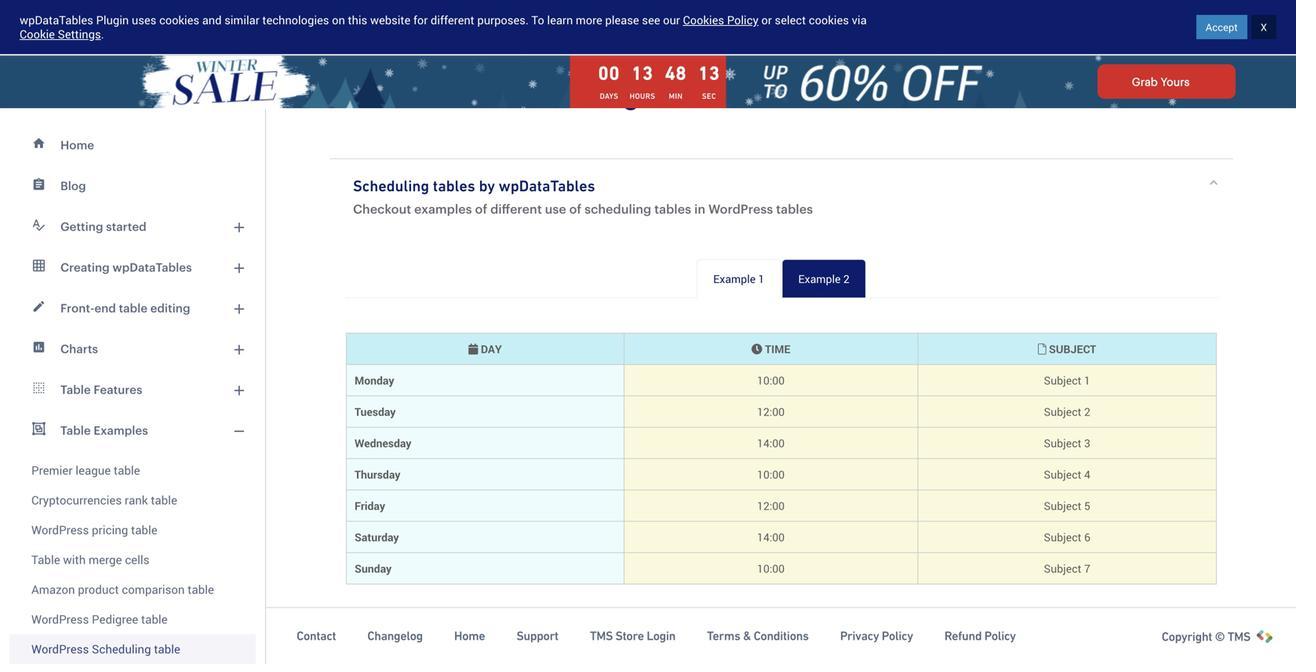 Task type: vqa. For each thing, say whether or not it's contained in the screenshot.
Similar
yes



Task type: describe. For each thing, give the bounding box(es) containing it.
table features
[[60, 383, 142, 397]]

comparison
[[122, 582, 185, 598]]

scheduling
[[585, 202, 651, 216]]

product
[[78, 582, 119, 598]]

support
[[517, 629, 558, 644]]

pedigree
[[92, 612, 138, 628]]

website
[[370, 12, 411, 28]]

to
[[531, 12, 544, 28]]

hours
[[630, 92, 655, 101]]

purposes.
[[477, 12, 529, 28]]

merge
[[89, 552, 122, 568]]

calendar image
[[469, 344, 478, 355]]

accept
[[1206, 20, 1238, 34]]

2 13 from the left
[[698, 62, 720, 84]]

table right rank
[[151, 492, 177, 508]]

wordpress pedigree table
[[31, 612, 168, 628]]

subject 6
[[1044, 530, 1090, 545]]

refund
[[945, 629, 982, 644]]

subject for subject 3
[[1044, 436, 1082, 451]]

please
[[605, 12, 639, 28]]

grab yours
[[1132, 75, 1190, 88]]

tms store login link
[[590, 629, 676, 644]]

table features link
[[9, 370, 256, 410]]

thursday
[[355, 467, 400, 482]]

front-end table editing link
[[9, 288, 256, 329]]

4
[[1084, 467, 1090, 482]]

tuesday
[[355, 404, 396, 419]]

tms store login
[[590, 629, 676, 644]]

7
[[1084, 561, 1090, 576]]

1 13 from the left
[[632, 62, 653, 84]]

subject for subject 1
[[1044, 373, 1082, 388]]

refund policy
[[945, 629, 1016, 644]]

different inside wpdatatables plugin uses cookies and similar technologies on this website for different purposes. to learn more please see our cookies policy or select cookies via cookie settings .
[[431, 12, 474, 28]]

conditions
[[754, 629, 809, 644]]

accept button
[[1196, 15, 1247, 39]]

settings
[[58, 26, 101, 42]]

1 cookies from the left
[[159, 12, 199, 28]]

1 horizontal spatial tms
[[1228, 630, 1251, 644]]

example 1
[[713, 271, 765, 286]]

wpdatatables inside wpdatatables plugin uses cookies and similar technologies on this website for different purposes. to learn more please see our cookies policy or select cookies via cookie settings .
[[20, 12, 93, 28]]

terms & conditions
[[707, 629, 809, 644]]

grab yours link
[[1098, 64, 1236, 99]]

12:00 for subject 5
[[757, 499, 785, 514]]

10:00 for subject 4
[[757, 467, 785, 482]]

grab
[[1132, 75, 1158, 88]]

via
[[852, 12, 867, 28]]

by
[[479, 177, 495, 195]]

14:00 for subject 6
[[757, 530, 785, 545]]

uses
[[132, 12, 156, 28]]

cookie
[[20, 26, 55, 42]]

table up cryptocurrencies rank table link
[[114, 463, 140, 479]]

table examples link
[[9, 410, 256, 451]]

wednesday
[[355, 436, 411, 451]]

subject 7
[[1044, 561, 1090, 576]]

clock full image
[[751, 344, 762, 355]]

refund policy link
[[945, 629, 1016, 644]]

scheduling tables by wpdatatables checkout examples of different use of scheduling tables in wordpress tables
[[353, 177, 813, 216]]

subject for subject 4
[[1044, 467, 1082, 482]]

scheduling inside scheduling tables by wpdatatables checkout examples of different use of scheduling tables in wordpress tables
[[353, 177, 429, 195]]

0 horizontal spatial home link
[[9, 125, 256, 166]]

example 2 link
[[782, 259, 866, 299]]

1 vertical spatial home
[[454, 629, 485, 644]]

12:00 for subject 2
[[757, 404, 785, 419]]

2 of from the left
[[569, 202, 582, 216]]

copyright © tms
[[1162, 630, 1251, 644]]

cookies policy link
[[683, 12, 759, 28]]

sec
[[702, 92, 716, 101]]

1 of from the left
[[475, 202, 487, 216]]

getting started link
[[9, 206, 256, 247]]

amazon product comparison table
[[31, 582, 214, 598]]

plugin
[[96, 12, 129, 28]]

contact link
[[297, 629, 336, 644]]

cookie settings button
[[20, 26, 101, 42]]

yours
[[1161, 75, 1190, 88]]

tms inside 'link'
[[590, 629, 613, 644]]

10:00 for subject 1
[[757, 373, 785, 388]]

1 horizontal spatial home link
[[454, 629, 485, 644]]

amazon product comparison table link
[[9, 575, 256, 605]]

privacy policy link
[[840, 629, 913, 644]]

wordpress pedigree table link
[[9, 605, 256, 635]]

premier league table link
[[9, 451, 256, 486]]

privacy
[[840, 629, 879, 644]]

&
[[743, 629, 751, 644]]

0 vertical spatial wordpress scheduling table
[[330, 75, 716, 111]]

10:00 for subject 7
[[757, 561, 785, 576]]

3
[[1084, 436, 1090, 451]]

example 1 link
[[697, 259, 781, 299]]

and
[[202, 12, 222, 28]]

creating
[[60, 260, 110, 274]]

2 for example 2
[[843, 271, 850, 286]]

with
[[63, 552, 86, 568]]

technologies
[[262, 12, 329, 28]]

learn
[[547, 12, 573, 28]]

more
[[576, 12, 602, 28]]

subject 1
[[1044, 373, 1090, 388]]

time
[[762, 342, 791, 357]]

table right days
[[647, 75, 716, 111]]

login
[[647, 629, 676, 644]]

premier
[[31, 463, 73, 479]]

monday
[[355, 373, 394, 388]]



Task type: locate. For each thing, give the bounding box(es) containing it.
tables up example 2
[[776, 202, 813, 216]]

example 2
[[798, 271, 850, 286]]

subject 3
[[1044, 436, 1090, 451]]

table down wordpress pedigree table link
[[154, 641, 180, 657]]

examples
[[94, 424, 148, 437]]

charts link
[[9, 329, 256, 370]]

table right end
[[119, 301, 147, 315]]

1 vertical spatial 2
[[1084, 404, 1090, 419]]

0 horizontal spatial 2
[[843, 271, 850, 286]]

policy right privacy
[[882, 629, 913, 644]]

0 vertical spatial 2
[[843, 271, 850, 286]]

4 subject from the top
[[1044, 467, 1082, 482]]

1 horizontal spatial cookies
[[809, 12, 849, 28]]

this
[[348, 12, 367, 28]]

wpdatatables left .
[[20, 12, 93, 28]]

policy for privacy policy
[[882, 629, 913, 644]]

1 horizontal spatial policy
[[882, 629, 913, 644]]

similar
[[224, 12, 259, 28]]

premier league table
[[31, 463, 140, 479]]

0 horizontal spatial cookies
[[159, 12, 199, 28]]

0 horizontal spatial wpdatatables
[[20, 12, 93, 28]]

subject 5
[[1044, 499, 1090, 514]]

0 vertical spatial home link
[[9, 125, 256, 166]]

Search form search field
[[330, 16, 856, 38]]

2 example from the left
[[798, 271, 841, 286]]

table up 'cells'
[[131, 522, 157, 538]]

privacy policy
[[840, 629, 913, 644]]

2 horizontal spatial scheduling
[[488, 75, 640, 111]]

wpdatatables up use
[[499, 177, 595, 195]]

0 vertical spatial 1
[[758, 271, 765, 286]]

of
[[475, 202, 487, 216], [569, 202, 582, 216]]

features
[[94, 383, 142, 397]]

2 horizontal spatial policy
[[985, 629, 1016, 644]]

policy for refund policy
[[985, 629, 1016, 644]]

0 horizontal spatial tables
[[433, 177, 475, 195]]

0 vertical spatial 14:00
[[757, 436, 785, 451]]

tables up the examples on the left top of the page
[[433, 177, 475, 195]]

0 horizontal spatial wordpress scheduling table
[[31, 641, 180, 657]]

1 left "example 2" link
[[758, 271, 765, 286]]

subject for subject 7
[[1044, 561, 1082, 576]]

1 example from the left
[[713, 271, 756, 286]]

example for example 2
[[798, 271, 841, 286]]

different inside scheduling tables by wpdatatables checkout examples of different use of scheduling tables in wordpress tables
[[490, 202, 542, 216]]

subject left 7
[[1044, 561, 1082, 576]]

wordpress for wordpress scheduling table 'link'
[[31, 641, 89, 657]]

1 for example 1
[[758, 271, 765, 286]]

0 vertical spatial table
[[60, 383, 91, 397]]

00
[[598, 62, 620, 84]]

of right use
[[569, 202, 582, 216]]

13 up sec
[[698, 62, 720, 84]]

wordpress right in
[[709, 202, 773, 216]]

blog
[[60, 179, 86, 193]]

1 horizontal spatial wpdatatables
[[112, 260, 192, 274]]

0 horizontal spatial of
[[475, 202, 487, 216]]

scheduling up checkout on the top of the page
[[353, 177, 429, 195]]

5
[[1084, 499, 1090, 514]]

subject 4
[[1044, 467, 1090, 482]]

1 vertical spatial different
[[490, 202, 542, 216]]

cookies
[[159, 12, 199, 28], [809, 12, 849, 28]]

0 vertical spatial 10:00
[[757, 373, 785, 388]]

league
[[76, 463, 111, 479]]

terms
[[707, 629, 740, 644]]

in
[[694, 202, 705, 216]]

1 vertical spatial scheduling
[[353, 177, 429, 195]]

14:00
[[757, 436, 785, 451], [757, 530, 785, 545]]

0 vertical spatial 12:00
[[757, 404, 785, 419]]

tms right ©
[[1228, 630, 1251, 644]]

min
[[669, 92, 683, 101]]

select
[[775, 12, 806, 28]]

table examples
[[60, 424, 148, 437]]

wordpress down the amazon
[[31, 612, 89, 628]]

wordpress inside 'link'
[[31, 641, 89, 657]]

1 horizontal spatial of
[[569, 202, 582, 216]]

1 vertical spatial 1
[[1084, 373, 1090, 388]]

subject for subject 5
[[1044, 499, 1082, 514]]

cryptocurrencies rank table link
[[9, 486, 256, 515]]

wpdatatables up the editing
[[112, 260, 192, 274]]

scheduling inside wordpress scheduling table 'link'
[[92, 641, 151, 657]]

table for table examples
[[60, 424, 91, 437]]

1 horizontal spatial example
[[798, 271, 841, 286]]

wordpress up with on the left bottom of the page
[[31, 522, 89, 538]]

wordpress scheduling table
[[330, 75, 716, 111], [31, 641, 180, 657]]

table
[[647, 75, 716, 111], [119, 301, 147, 315], [114, 463, 140, 479], [151, 492, 177, 508], [131, 522, 157, 538], [188, 582, 214, 598], [141, 612, 168, 628], [154, 641, 180, 657]]

2 for subject 2
[[1084, 404, 1090, 419]]

front-end table editing
[[60, 301, 190, 315]]

0 horizontal spatial scheduling
[[92, 641, 151, 657]]

cookies
[[683, 12, 724, 28]]

3 10:00 from the top
[[757, 561, 785, 576]]

table
[[60, 383, 91, 397], [60, 424, 91, 437], [31, 552, 60, 568]]

home link up blog
[[9, 125, 256, 166]]

1 vertical spatial 12:00
[[757, 499, 785, 514]]

0 vertical spatial home
[[60, 138, 94, 152]]

subject left 5
[[1044, 499, 1082, 514]]

front-
[[60, 301, 94, 315]]

table for table with merge cells
[[31, 552, 60, 568]]

1 horizontal spatial tables
[[654, 202, 691, 216]]

1 subject from the top
[[1044, 373, 1082, 388]]

cryptocurrencies rank table
[[31, 492, 177, 508]]

1 down subject
[[1084, 373, 1090, 388]]

2 vertical spatial wpdatatables
[[112, 260, 192, 274]]

home link left support link
[[454, 629, 485, 644]]

subject for subject 6
[[1044, 530, 1082, 545]]

0 vertical spatial wpdatatables
[[20, 12, 93, 28]]

home up blog
[[60, 138, 94, 152]]

saturday
[[355, 530, 399, 545]]

wordpress down the website
[[330, 75, 480, 111]]

1 vertical spatial 14:00
[[757, 530, 785, 545]]

wordpress scheduling table down wordpress pedigree table
[[31, 641, 180, 657]]

support link
[[517, 629, 558, 644]]

0 horizontal spatial policy
[[727, 12, 759, 28]]

on
[[332, 12, 345, 28]]

1 10:00 from the top
[[757, 373, 785, 388]]

2 14:00 from the top
[[757, 530, 785, 545]]

2 vertical spatial table
[[31, 552, 60, 568]]

x button
[[1251, 15, 1277, 39]]

subject 2
[[1044, 404, 1090, 419]]

2 12:00 from the top
[[757, 499, 785, 514]]

policy inside wpdatatables plugin uses cookies and similar technologies on this website for different purposes. to learn more please see our cookies policy or select cookies via cookie settings .
[[727, 12, 759, 28]]

5 subject from the top
[[1044, 499, 1082, 514]]

0 horizontal spatial home
[[60, 138, 94, 152]]

14:00 for subject 3
[[757, 436, 785, 451]]

wordpress for wordpress pedigree table link
[[31, 612, 89, 628]]

charts
[[60, 342, 98, 356]]

1 horizontal spatial scheduling
[[353, 177, 429, 195]]

table up premier league table
[[60, 424, 91, 437]]

creating wpdatatables link
[[9, 247, 256, 288]]

started
[[1199, 20, 1236, 35]]

table left with on the left bottom of the page
[[31, 552, 60, 568]]

1 horizontal spatial wordpress scheduling table
[[330, 75, 716, 111]]

wordpress scheduling table inside 'link'
[[31, 641, 180, 657]]

12:00
[[757, 404, 785, 419], [757, 499, 785, 514]]

2 vertical spatial 10:00
[[757, 561, 785, 576]]

2 10:00 from the top
[[757, 467, 785, 482]]

1 vertical spatial table
[[60, 424, 91, 437]]

0 horizontal spatial example
[[713, 271, 756, 286]]

6 subject from the top
[[1044, 530, 1082, 545]]

days
[[600, 92, 618, 101]]

scheduling down search form search field
[[488, 75, 640, 111]]

2 horizontal spatial wpdatatables
[[499, 177, 595, 195]]

home left support link
[[454, 629, 485, 644]]

subject for subject 2
[[1044, 404, 1082, 419]]

home link
[[9, 125, 256, 166], [454, 629, 485, 644]]

1 vertical spatial home link
[[454, 629, 485, 644]]

cookies left and at top
[[159, 12, 199, 28]]

subject
[[1044, 373, 1082, 388], [1044, 404, 1082, 419], [1044, 436, 1082, 451], [1044, 467, 1082, 482], [1044, 499, 1082, 514], [1044, 530, 1082, 545], [1044, 561, 1082, 576]]

1 14:00 from the top
[[757, 436, 785, 451]]

file thin image
[[1038, 344, 1046, 355]]

1 horizontal spatial 1
[[1084, 373, 1090, 388]]

wordpress scheduling table down the to
[[330, 75, 716, 111]]

subject up subject 2
[[1044, 373, 1082, 388]]

2 cookies from the left
[[809, 12, 849, 28]]

day
[[478, 342, 502, 357]]

0 vertical spatial different
[[431, 12, 474, 28]]

1 horizontal spatial 13
[[698, 62, 720, 84]]

subject
[[1046, 342, 1096, 357]]

getting started
[[60, 220, 146, 233]]

6
[[1084, 530, 1090, 545]]

blog link
[[9, 166, 256, 206]]

2
[[843, 271, 850, 286], [1084, 404, 1090, 419]]

get
[[1180, 20, 1197, 35]]

table inside 'link'
[[60, 424, 91, 437]]

2 subject from the top
[[1044, 404, 1082, 419]]

wordpress for wordpress pricing table link
[[31, 522, 89, 538]]

1
[[758, 271, 765, 286], [1084, 373, 1090, 388]]

policy
[[727, 12, 759, 28], [882, 629, 913, 644], [985, 629, 1016, 644]]

table for table features
[[60, 383, 91, 397]]

x
[[1261, 20, 1267, 34]]

3 subject from the top
[[1044, 436, 1082, 451]]

example for example 1
[[713, 271, 756, 286]]

1 horizontal spatial different
[[490, 202, 542, 216]]

contact
[[297, 629, 336, 644]]

2 horizontal spatial tables
[[776, 202, 813, 216]]

scheduling down pedigree
[[92, 641, 151, 657]]

editing
[[150, 301, 190, 315]]

scheduling
[[488, 75, 640, 111], [353, 177, 429, 195], [92, 641, 151, 657]]

subject left 6
[[1044, 530, 1082, 545]]

48
[[665, 62, 687, 84]]

table down the charts
[[60, 383, 91, 397]]

1 vertical spatial wordpress scheduling table
[[31, 641, 180, 657]]

policy left or
[[727, 12, 759, 28]]

7 subject from the top
[[1044, 561, 1082, 576]]

or
[[761, 12, 772, 28]]

wpdatatables plugin uses cookies and similar technologies on this website for different purposes. to learn more please see our cookies policy or select cookies via cookie settings .
[[20, 12, 867, 42]]

0 vertical spatial scheduling
[[488, 75, 640, 111]]

policy right refund
[[985, 629, 1016, 644]]

2 vertical spatial scheduling
[[92, 641, 151, 657]]

different down by
[[490, 202, 542, 216]]

1 12:00 from the top
[[757, 404, 785, 419]]

13 up hours
[[632, 62, 653, 84]]

for
[[413, 12, 428, 28]]

examples
[[414, 202, 472, 216]]

0 horizontal spatial 1
[[758, 271, 765, 286]]

changelog
[[367, 629, 423, 644]]

table with merge cells link
[[9, 545, 256, 575]]

getting
[[60, 220, 103, 233]]

wordpress inside scheduling tables by wpdatatables checkout examples of different use of scheduling tables in wordpress tables
[[709, 202, 773, 216]]

amazon
[[31, 582, 75, 598]]

wordpress pricing table
[[31, 522, 157, 538]]

1 vertical spatial 10:00
[[757, 467, 785, 482]]

0 horizontal spatial tms
[[590, 629, 613, 644]]

of down by
[[475, 202, 487, 216]]

0 horizontal spatial 13
[[632, 62, 653, 84]]

1 horizontal spatial home
[[454, 629, 485, 644]]

creating wpdatatables
[[60, 260, 192, 274]]

1 vertical spatial wpdatatables
[[499, 177, 595, 195]]

0 horizontal spatial different
[[431, 12, 474, 28]]

wpdatatables - tables and charts manager wordpress plugin image
[[16, 13, 166, 42]]

started
[[106, 220, 146, 233]]

subject left "3"
[[1044, 436, 1082, 451]]

cookies left via
[[809, 12, 849, 28]]

table with merge cells
[[31, 552, 149, 568]]

wpdatatables inside scheduling tables by wpdatatables checkout examples of different use of scheduling tables in wordpress tables
[[499, 177, 595, 195]]

table right comparison
[[188, 582, 214, 598]]

checkout
[[353, 202, 411, 216]]

1 for subject 1
[[1084, 373, 1090, 388]]

different right for
[[431, 12, 474, 28]]

subject left 4
[[1044, 467, 1082, 482]]

tms left store
[[590, 629, 613, 644]]

subject down subject 1
[[1044, 404, 1082, 419]]

rank
[[125, 492, 148, 508]]

wordpress down wordpress pedigree table
[[31, 641, 89, 657]]

1 horizontal spatial 2
[[1084, 404, 1090, 419]]

table down comparison
[[141, 612, 168, 628]]

get started link
[[1135, 9, 1280, 46]]

tables left in
[[654, 202, 691, 216]]



